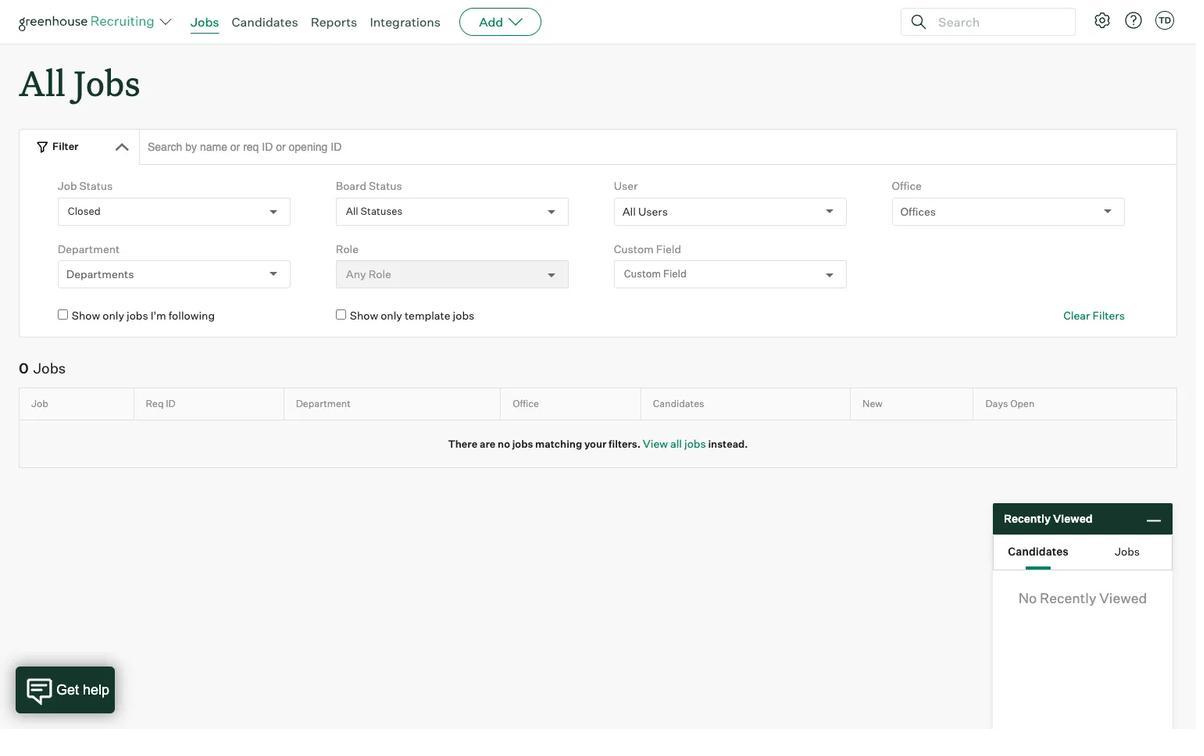 Task type: locate. For each thing, give the bounding box(es) containing it.
days open
[[986, 398, 1035, 410]]

jobs right 0
[[33, 359, 66, 377]]

jobs
[[127, 309, 148, 322], [453, 309, 475, 322], [685, 437, 706, 450], [513, 438, 533, 450]]

filters.
[[609, 438, 641, 450]]

Search by name or req ID or opening ID text field
[[139, 129, 1178, 165]]

1 show from the left
[[72, 309, 100, 322]]

0 vertical spatial custom
[[614, 242, 654, 255]]

1 vertical spatial office
[[513, 398, 539, 410]]

id
[[166, 398, 176, 410]]

1 vertical spatial job
[[31, 398, 48, 410]]

jobs down greenhouse recruiting image
[[74, 59, 140, 106]]

job up closed
[[58, 179, 77, 192]]

all users
[[623, 205, 668, 218]]

all statuses
[[346, 205, 403, 217]]

2 vertical spatial candidates
[[1009, 545, 1069, 558]]

jobs right no
[[513, 438, 533, 450]]

1 horizontal spatial all
[[346, 205, 359, 217]]

candidates down recently viewed
[[1009, 545, 1069, 558]]

0 vertical spatial recently
[[1005, 512, 1052, 526]]

field
[[657, 242, 682, 255], [664, 268, 687, 280]]

2 horizontal spatial all
[[623, 205, 636, 218]]

td button
[[1153, 8, 1178, 33]]

0
[[19, 359, 29, 377]]

1 vertical spatial department
[[296, 398, 351, 410]]

1 horizontal spatial office
[[892, 179, 922, 192]]

i'm
[[151, 309, 166, 322]]

0 vertical spatial job
[[58, 179, 77, 192]]

reports
[[311, 14, 358, 30]]

show
[[72, 309, 100, 322], [350, 309, 379, 322]]

show right "show only template jobs" option
[[350, 309, 379, 322]]

all jobs
[[19, 59, 140, 106]]

there
[[448, 438, 478, 450]]

filter
[[52, 140, 79, 153]]

only
[[103, 309, 124, 322], [381, 309, 403, 322]]

jobs left i'm
[[127, 309, 148, 322]]

req id
[[146, 398, 176, 410]]

custom field
[[614, 242, 682, 255], [624, 268, 687, 280]]

view all jobs link
[[643, 437, 706, 450]]

add
[[479, 14, 504, 30]]

candidates link
[[232, 14, 298, 30]]

candidates
[[232, 14, 298, 30], [653, 398, 705, 410], [1009, 545, 1069, 558]]

custom field down the users
[[624, 268, 687, 280]]

template
[[405, 309, 451, 322]]

jobs
[[191, 14, 219, 30], [74, 59, 140, 106], [33, 359, 66, 377], [1116, 545, 1141, 558]]

0 horizontal spatial all
[[19, 59, 66, 106]]

only down departments
[[103, 309, 124, 322]]

department
[[58, 242, 120, 255], [296, 398, 351, 410]]

job for job status
[[58, 179, 77, 192]]

tab list
[[994, 536, 1173, 570]]

0 horizontal spatial only
[[103, 309, 124, 322]]

status up closed
[[79, 179, 113, 192]]

0 vertical spatial office
[[892, 179, 922, 192]]

0 horizontal spatial status
[[79, 179, 113, 192]]

jobs inside the there are no jobs matching your filters. view all jobs instead.
[[513, 438, 533, 450]]

user
[[614, 179, 638, 192]]

1 horizontal spatial job
[[58, 179, 77, 192]]

closed
[[68, 205, 101, 217]]

open
[[1011, 398, 1035, 410]]

show right show only jobs i'm following option
[[72, 309, 100, 322]]

status for board status
[[369, 179, 403, 192]]

job
[[58, 179, 77, 192], [31, 398, 48, 410]]

2 status from the left
[[369, 179, 403, 192]]

candidates up all
[[653, 398, 705, 410]]

1 horizontal spatial viewed
[[1100, 589, 1148, 607]]

there are no jobs matching your filters. view all jobs instead.
[[448, 437, 749, 450]]

0 horizontal spatial candidates
[[232, 14, 298, 30]]

2 show from the left
[[350, 309, 379, 322]]

2 horizontal spatial candidates
[[1009, 545, 1069, 558]]

1 vertical spatial field
[[664, 268, 687, 280]]

2 only from the left
[[381, 309, 403, 322]]

statuses
[[361, 205, 403, 217]]

req
[[146, 398, 164, 410]]

offices
[[901, 205, 937, 218]]

1 horizontal spatial only
[[381, 309, 403, 322]]

view
[[643, 437, 668, 450]]

clear
[[1064, 309, 1091, 322]]

0 horizontal spatial show
[[72, 309, 100, 322]]

0 horizontal spatial job
[[31, 398, 48, 410]]

jobs inside tab list
[[1116, 545, 1141, 558]]

office
[[892, 179, 922, 192], [513, 398, 539, 410]]

1 vertical spatial custom field
[[624, 268, 687, 280]]

Show only jobs I'm following checkbox
[[58, 310, 68, 320]]

viewed
[[1054, 512, 1093, 526], [1100, 589, 1148, 607]]

all left the users
[[623, 205, 636, 218]]

1 horizontal spatial show
[[350, 309, 379, 322]]

recently
[[1005, 512, 1052, 526], [1041, 589, 1097, 607]]

0 horizontal spatial department
[[58, 242, 120, 255]]

show for show only jobs i'm following
[[72, 309, 100, 322]]

only for template
[[381, 309, 403, 322]]

job down "0 jobs"
[[31, 398, 48, 410]]

all up the 'filter'
[[19, 59, 66, 106]]

candidates right jobs link
[[232, 14, 298, 30]]

are
[[480, 438, 496, 450]]

only left template
[[381, 309, 403, 322]]

all down board
[[346, 205, 359, 217]]

office up offices
[[892, 179, 922, 192]]

jobs right template
[[453, 309, 475, 322]]

custom
[[614, 242, 654, 255], [624, 268, 662, 280]]

greenhouse recruiting image
[[19, 13, 159, 31]]

show only jobs i'm following
[[72, 309, 215, 322]]

office up matching
[[513, 398, 539, 410]]

1 vertical spatial viewed
[[1100, 589, 1148, 607]]

1 horizontal spatial status
[[369, 179, 403, 192]]

Show only template jobs checkbox
[[336, 310, 346, 320]]

your
[[585, 438, 607, 450]]

role
[[336, 242, 359, 255]]

jobs up no recently viewed
[[1116, 545, 1141, 558]]

show only template jobs
[[350, 309, 475, 322]]

0 vertical spatial candidates
[[232, 14, 298, 30]]

status
[[79, 179, 113, 192], [369, 179, 403, 192]]

1 only from the left
[[103, 309, 124, 322]]

1 horizontal spatial candidates
[[653, 398, 705, 410]]

1 status from the left
[[79, 179, 113, 192]]

all
[[19, 59, 66, 106], [623, 205, 636, 218], [346, 205, 359, 217]]

0 horizontal spatial viewed
[[1054, 512, 1093, 526]]

status up statuses
[[369, 179, 403, 192]]

only for jobs
[[103, 309, 124, 322]]

custom field down all users option
[[614, 242, 682, 255]]

board status
[[336, 179, 403, 192]]

clear filters link
[[1064, 308, 1126, 323]]

0 vertical spatial viewed
[[1054, 512, 1093, 526]]

0 vertical spatial department
[[58, 242, 120, 255]]

users
[[639, 205, 668, 218]]



Task type: describe. For each thing, give the bounding box(es) containing it.
no recently viewed
[[1019, 589, 1148, 607]]

all for all statuses
[[346, 205, 359, 217]]

jobs left candidates link
[[191, 14, 219, 30]]

recently viewed
[[1005, 512, 1093, 526]]

td button
[[1156, 11, 1175, 30]]

show for show only template jobs
[[350, 309, 379, 322]]

Search text field
[[935, 11, 1062, 33]]

clear filters
[[1064, 309, 1126, 322]]

0 vertical spatial field
[[657, 242, 682, 255]]

all for all users
[[623, 205, 636, 218]]

board
[[336, 179, 367, 192]]

0 vertical spatial custom field
[[614, 242, 682, 255]]

job for job
[[31, 398, 48, 410]]

1 vertical spatial recently
[[1041, 589, 1097, 607]]

configure image
[[1094, 11, 1113, 30]]

0 horizontal spatial office
[[513, 398, 539, 410]]

reports link
[[311, 14, 358, 30]]

filters
[[1093, 309, 1126, 322]]

tab list containing candidates
[[994, 536, 1173, 570]]

status for job status
[[79, 179, 113, 192]]

all for all jobs
[[19, 59, 66, 106]]

job status
[[58, 179, 113, 192]]

integrations link
[[370, 14, 441, 30]]

all users option
[[623, 205, 668, 218]]

no
[[498, 438, 510, 450]]

new
[[863, 398, 883, 410]]

jobs right all
[[685, 437, 706, 450]]

all
[[671, 437, 683, 450]]

td
[[1159, 15, 1172, 26]]

jobs link
[[191, 14, 219, 30]]

1 horizontal spatial department
[[296, 398, 351, 410]]

following
[[169, 309, 215, 322]]

days
[[986, 398, 1009, 410]]

integrations
[[370, 14, 441, 30]]

departments
[[66, 268, 134, 281]]

instead.
[[709, 438, 749, 450]]

0 jobs
[[19, 359, 66, 377]]

1 vertical spatial custom
[[624, 268, 662, 280]]

matching
[[536, 438, 583, 450]]

no
[[1019, 589, 1038, 607]]

1 vertical spatial candidates
[[653, 398, 705, 410]]

add button
[[460, 8, 542, 36]]



Task type: vqa. For each thing, say whether or not it's contained in the screenshot.
Reports
yes



